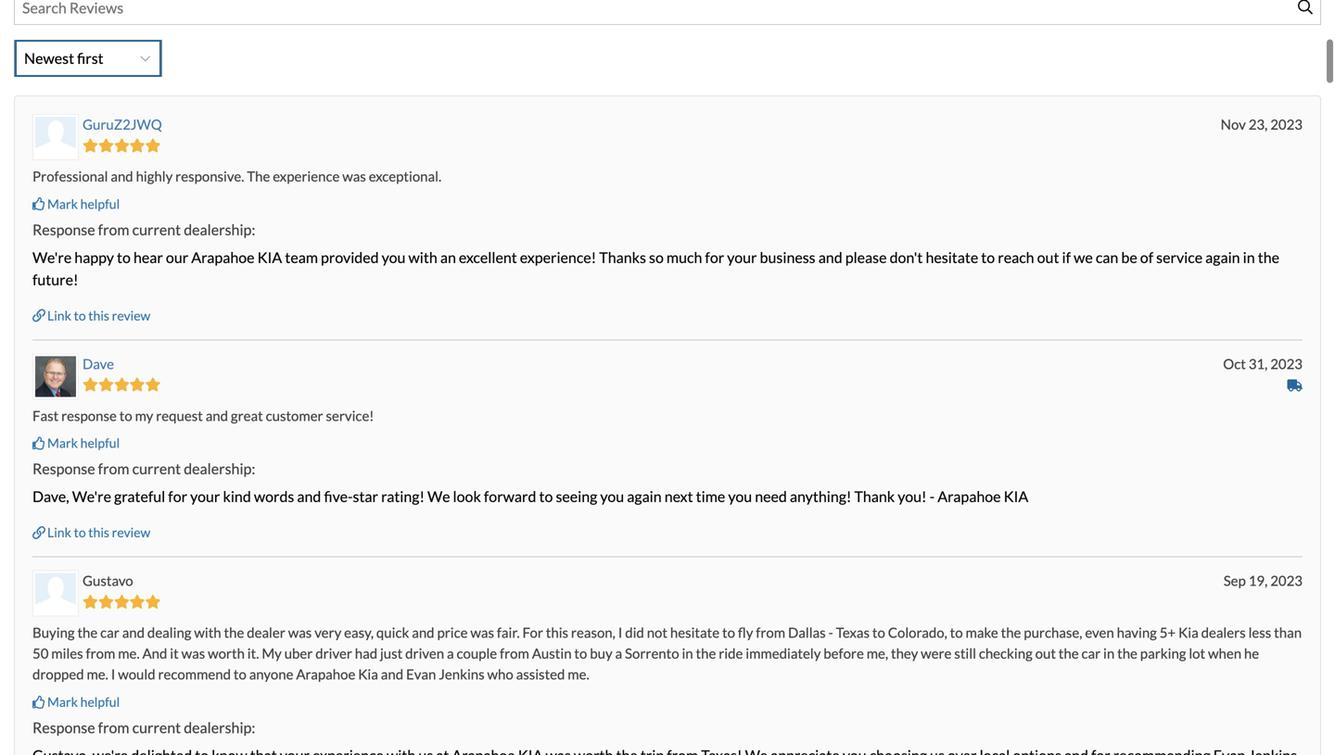 Task type: describe. For each thing, give the bounding box(es) containing it.
the down purchase,
[[1059, 646, 1079, 662]]

business
[[760, 248, 816, 266]]

who
[[487, 666, 513, 683]]

did
[[625, 625, 644, 641]]

dallas
[[788, 625, 826, 641]]

guruz2jwq link
[[83, 116, 162, 133]]

we're happy to hear our arapahoe kia team provided you with an excellent experience! thanks so much for your business and please don't hesitate to reach out if we can be of service again in the future!
[[32, 248, 1280, 289]]

star image right guruz2jwq icon
[[83, 138, 98, 152]]

again inside we're happy to hear our arapahoe kia team provided you with an excellent experience! thanks so much for your business and please don't hesitate to reach out if we can be of service again in the future!
[[1206, 248, 1240, 266]]

very
[[315, 625, 342, 641]]

3 mark from the top
[[47, 695, 78, 710]]

3 current from the top
[[132, 719, 181, 737]]

of
[[1140, 248, 1154, 266]]

sep 19, 2023
[[1224, 573, 1303, 589]]

response from current dealership: for to
[[32, 221, 255, 239]]

dave,
[[32, 488, 69, 506]]

2 horizontal spatial arapahoe
[[938, 488, 1001, 506]]

driven
[[405, 646, 444, 662]]

arapahoe inside buying the car and dealing with the dealer was very easy, quick and price was fair. for this reason, i did not hesitate to fly from dallas - texas to colorado, to make the purchase, even having 5+ kia dealers less than 50 miles from me. and it was worth it. my uber driver had just driven a couple from austin to buy a sorrento in the ride immediately before me, they were still checking out the car in the parking lot when he dropped me. i would recommend to anyone arapahoe kia and evan jenkins who assisted me.
[[296, 666, 355, 683]]

0 vertical spatial i
[[618, 625, 623, 641]]

response for dave,
[[32, 460, 95, 478]]

0 horizontal spatial me.
[[87, 666, 108, 683]]

if
[[1062, 248, 1071, 266]]

words
[[254, 488, 294, 506]]

dealing
[[147, 625, 191, 641]]

worth
[[208, 646, 245, 662]]

the up miles
[[77, 625, 98, 641]]

still
[[955, 646, 976, 662]]

happy
[[74, 248, 114, 266]]

colorado,
[[888, 625, 948, 641]]

the down having
[[1118, 646, 1138, 662]]

were
[[921, 646, 952, 662]]

texas
[[836, 625, 870, 641]]

parking
[[1140, 646, 1186, 662]]

professional
[[32, 168, 108, 185]]

and up driven
[[412, 625, 435, 641]]

fly
[[738, 625, 753, 641]]

highly
[[136, 168, 173, 185]]

this inside buying the car and dealing with the dealer was very easy, quick and price was fair. for this reason, i did not hesitate to fly from dallas - texas to colorado, to make the purchase, even having 5+ kia dealers less than 50 miles from me. and it was worth it. my uber driver had just driven a couple from austin to buy a sorrento in the ride immediately before me, they were still checking out the car in the parking lot when he dropped me. i would recommend to anyone arapahoe kia and evan jenkins who assisted me.
[[546, 625, 569, 641]]

hesitate inside buying the car and dealing with the dealer was very easy, quick and price was fair. for this reason, i did not hesitate to fly from dallas - texas to colorado, to make the purchase, even having 5+ kia dealers less than 50 miles from me. and it was worth it. my uber driver had just driven a couple from austin to buy a sorrento in the ride immediately before me, they were still checking out the car in the parking lot when he dropped me. i would recommend to anyone arapahoe kia and evan jenkins who assisted me.
[[670, 625, 720, 641]]

3 mark helpful from the top
[[47, 695, 120, 710]]

to left the my at the bottom
[[119, 407, 132, 424]]

to up gustavo
[[74, 525, 86, 541]]

the
[[247, 168, 270, 185]]

3 dealership: from the top
[[184, 719, 255, 737]]

star image for happy
[[98, 138, 114, 152]]

nov 23, 2023
[[1221, 116, 1303, 133]]

link image for we're happy to hear our arapahoe kia team provided you with an excellent experience! thanks so much for your business and please don't hesitate to reach out if we can be of service again in the future!
[[32, 309, 45, 322]]

response from current dealership: for grateful
[[32, 460, 255, 478]]

review for grateful
[[112, 525, 150, 541]]

having
[[1117, 625, 1157, 641]]

0 horizontal spatial car
[[100, 625, 119, 641]]

me,
[[867, 646, 888, 662]]

price
[[437, 625, 468, 641]]

rating!
[[381, 488, 425, 506]]

the up checking
[[1001, 625, 1021, 641]]

link to this review button for we're
[[32, 524, 150, 542]]

service
[[1157, 248, 1203, 266]]

had
[[355, 646, 378, 662]]

guruz2jwq
[[83, 116, 162, 133]]

for
[[523, 625, 543, 641]]

you inside we're happy to hear our arapahoe kia team provided you with an excellent experience! thanks so much for your business and please don't hesitate to reach out if we can be of service again in the future!
[[382, 248, 406, 266]]

next
[[665, 488, 693, 506]]

3 thumbs up image from the top
[[32, 696, 45, 709]]

dropped
[[32, 666, 84, 683]]

helpful for we're
[[80, 436, 120, 451]]

mark helpful button for we're
[[32, 434, 120, 453]]

1 vertical spatial for
[[168, 488, 187, 506]]

thumbs up image for we're happy to hear our arapahoe kia team provided you with an excellent experience! thanks so much for your business and please don't hesitate to reach out if we can be of service again in the future!
[[32, 198, 45, 211]]

23,
[[1249, 116, 1268, 133]]

excellent
[[459, 248, 517, 266]]

and inside we're happy to hear our arapahoe kia team provided you with an excellent experience! thanks so much for your business and please don't hesitate to reach out if we can be of service again in the future!
[[819, 248, 843, 266]]

gustavo
[[83, 573, 133, 589]]

2023 for oct 31, 2023
[[1271, 355, 1303, 372]]

thanks
[[599, 248, 646, 266]]

recommend
[[158, 666, 231, 683]]

current for hear
[[132, 221, 181, 239]]

2023 for sep 19, 2023
[[1271, 573, 1303, 589]]

to left the fly
[[722, 625, 735, 641]]

couple
[[457, 646, 497, 662]]

our
[[166, 248, 188, 266]]

dealer
[[247, 625, 285, 641]]

need
[[755, 488, 787, 506]]

1 vertical spatial car
[[1082, 646, 1101, 662]]

link to this review for happy
[[47, 308, 150, 323]]

oct
[[1223, 355, 1246, 372]]

mark helpful button for happy
[[32, 195, 120, 213]]

would
[[118, 666, 155, 683]]

search image
[[1298, 0, 1313, 14]]

you!
[[898, 488, 927, 506]]

link image for dave, we're grateful for your kind words and five-star rating! we look forward to seeing you again next time you need anything! thank you! - arapahoe kia
[[32, 527, 45, 540]]

link to this review button for happy
[[32, 306, 150, 325]]

star image for we're
[[98, 378, 114, 392]]

customer
[[266, 407, 323, 424]]

dealership: for kind
[[184, 460, 255, 478]]

buying
[[32, 625, 75, 641]]

jenkins
[[439, 666, 485, 683]]

it
[[170, 646, 179, 662]]

the up worth
[[224, 625, 244, 641]]

anything!
[[790, 488, 852, 506]]

buy
[[590, 646, 613, 662]]

please
[[845, 248, 887, 266]]

to left reach
[[981, 248, 995, 266]]

50
[[32, 646, 49, 662]]

fair.
[[497, 625, 520, 641]]

ride
[[719, 646, 743, 662]]

arapahoe inside we're happy to hear our arapahoe kia team provided you with an excellent experience! thanks so much for your business and please don't hesitate to reach out if we can be of service again in the future!
[[191, 248, 255, 266]]

driver
[[315, 646, 352, 662]]

from down would
[[98, 719, 129, 737]]

my
[[262, 646, 282, 662]]

0 horizontal spatial in
[[682, 646, 693, 662]]

1 horizontal spatial in
[[1104, 646, 1115, 662]]

when
[[1208, 646, 1242, 662]]

from up immediately
[[756, 625, 786, 641]]

link for dave, we're grateful for your kind words and five-star rating! we look forward to seeing you again next time you need anything! thank you! - arapahoe kia
[[47, 525, 71, 541]]

lot
[[1189, 646, 1206, 662]]

to left hear
[[117, 248, 131, 266]]

from up the happy
[[98, 221, 129, 239]]

1 vertical spatial we're
[[72, 488, 111, 506]]

we
[[428, 488, 450, 506]]

immediately
[[746, 646, 821, 662]]

to left buy
[[574, 646, 587, 662]]

guruz2jwq image
[[35, 117, 76, 158]]

3 response from the top
[[32, 719, 95, 737]]

dave, we're grateful for your kind words and five-star rating! we look forward to seeing you again next time you need anything! thank you! - arapahoe kia
[[32, 488, 1029, 506]]

2 horizontal spatial you
[[728, 488, 752, 506]]

than
[[1274, 625, 1302, 641]]

was right it
[[181, 646, 205, 662]]

Search Reviews field
[[14, 0, 1321, 25]]

19,
[[1249, 573, 1268, 589]]

to up me,
[[873, 625, 885, 641]]

uber
[[284, 646, 313, 662]]

response for we're
[[32, 221, 95, 239]]

link for we're happy to hear our arapahoe kia team provided you with an excellent experience! thanks so much for your business and please don't hesitate to reach out if we can be of service again in the future!
[[47, 308, 71, 323]]

hesitate inside we're happy to hear our arapahoe kia team provided you with an excellent experience! thanks so much for your business and please don't hesitate to reach out if we can be of service again in the future!
[[926, 248, 979, 266]]

great
[[231, 407, 263, 424]]

easy,
[[344, 625, 374, 641]]

dealers
[[1201, 625, 1246, 641]]

much
[[667, 248, 702, 266]]

to down worth
[[234, 666, 246, 683]]

0 horizontal spatial kia
[[358, 666, 378, 683]]

1 horizontal spatial kia
[[1179, 625, 1199, 641]]

current for for
[[132, 460, 181, 478]]

and left highly
[[111, 168, 133, 185]]

experience!
[[520, 248, 596, 266]]

and down just
[[381, 666, 403, 683]]

1 horizontal spatial you
[[600, 488, 624, 506]]

0 horizontal spatial again
[[627, 488, 662, 506]]

your inside we're happy to hear our arapahoe kia team provided you with an excellent experience! thanks so much for your business and please don't hesitate to reach out if we can be of service again in the future!
[[727, 248, 757, 266]]

fast response to my request and great customer service!
[[32, 407, 374, 424]]

look
[[453, 488, 481, 506]]

with inside buying the car and dealing with the dealer was very easy, quick and price was fair. for this reason, i did not hesitate to fly from dallas - texas to colorado, to make the purchase, even having 5+ kia dealers less than 50 miles from me. and it was worth it. my uber driver had just driven a couple from austin to buy a sorrento in the ride immediately before me, they were still checking out the car in the parking lot when he dropped me. i would recommend to anyone arapahoe kia and evan jenkins who assisted me.
[[194, 625, 221, 641]]

thank
[[855, 488, 895, 506]]

can
[[1096, 248, 1119, 266]]

5+
[[1160, 625, 1176, 641]]

to up still
[[950, 625, 963, 641]]

3 mark helpful button from the top
[[32, 693, 120, 712]]

was up couple
[[471, 625, 494, 641]]

they
[[891, 646, 918, 662]]



Task type: vqa. For each thing, say whether or not it's contained in the screenshot.
0957
no



Task type: locate. For each thing, give the bounding box(es) containing it.
0 vertical spatial arapahoe
[[191, 248, 255, 266]]

0 vertical spatial current
[[132, 221, 181, 239]]

this up dave link
[[88, 308, 109, 323]]

1 vertical spatial helpful
[[80, 436, 120, 451]]

response
[[61, 407, 117, 424]]

2 vertical spatial arapahoe
[[296, 666, 355, 683]]

truck image
[[1288, 380, 1303, 392]]

response from current dealership: up hear
[[32, 221, 255, 239]]

don't
[[890, 248, 923, 266]]

was up uber
[[288, 625, 312, 641]]

me. down austin
[[568, 666, 589, 683]]

mark helpful button down dropped
[[32, 693, 120, 712]]

was right experience
[[342, 168, 366, 185]]

0 horizontal spatial your
[[190, 488, 220, 506]]

reach
[[998, 248, 1035, 266]]

- right you!
[[930, 488, 935, 506]]

in right sorrento at the bottom of page
[[682, 646, 693, 662]]

2 vertical spatial helpful
[[80, 695, 120, 710]]

0 vertical spatial 2023
[[1271, 116, 1303, 133]]

car up would
[[100, 625, 119, 641]]

with
[[409, 248, 437, 266], [194, 625, 221, 641]]

current up grateful
[[132, 460, 181, 478]]

even
[[1085, 625, 1114, 641]]

was
[[342, 168, 366, 185], [288, 625, 312, 641], [471, 625, 494, 641], [181, 646, 205, 662]]

thumbs up image for dave, we're grateful for your kind words and five-star rating! we look forward to seeing you again next time you need anything! thank you! - arapahoe kia
[[32, 437, 45, 450]]

2 horizontal spatial me.
[[568, 666, 589, 683]]

team
[[285, 248, 318, 266]]

mark for we're
[[47, 196, 78, 212]]

2 vertical spatial thumbs up image
[[32, 696, 45, 709]]

thumbs up image down professional
[[32, 198, 45, 211]]

not
[[647, 625, 668, 641]]

mark helpful down dropped
[[47, 695, 120, 710]]

dealership: down recommend
[[184, 719, 255, 737]]

0 vertical spatial link to this review
[[47, 308, 150, 323]]

dealership: for arapahoe
[[184, 221, 255, 239]]

star image
[[83, 138, 98, 152], [98, 138, 114, 152], [98, 378, 114, 392]]

0 vertical spatial review
[[112, 308, 150, 323]]

for right grateful
[[168, 488, 187, 506]]

miles
[[51, 646, 83, 662]]

and left five-
[[297, 488, 321, 506]]

1 link to this review from the top
[[47, 308, 150, 323]]

your left kind
[[190, 488, 220, 506]]

0 horizontal spatial you
[[382, 248, 406, 266]]

for inside we're happy to hear our arapahoe kia team provided you with an excellent experience! thanks so much for your business and please don't hesitate to reach out if we can be of service again in the future!
[[705, 248, 724, 266]]

the inside we're happy to hear our arapahoe kia team provided you with an excellent experience! thanks so much for your business and please don't hesitate to reach out if we can be of service again in the future!
[[1258, 248, 1280, 266]]

hesitate right don't
[[926, 248, 979, 266]]

2 link image from the top
[[32, 527, 45, 540]]

out down purchase,
[[1036, 646, 1056, 662]]

1 vertical spatial again
[[627, 488, 662, 506]]

1 vertical spatial response from current dealership:
[[32, 460, 255, 478]]

0 vertical spatial link to this review button
[[32, 306, 150, 325]]

response from current dealership: down would
[[32, 719, 255, 737]]

1 horizontal spatial kia
[[1004, 488, 1029, 506]]

2 vertical spatial response from current dealership:
[[32, 719, 255, 737]]

0 horizontal spatial -
[[829, 625, 833, 641]]

link down 'future!'
[[47, 308, 71, 323]]

gustavo image
[[35, 574, 76, 615]]

link image
[[32, 309, 45, 322], [32, 527, 45, 540]]

0 vertical spatial thumbs up image
[[32, 198, 45, 211]]

kia
[[257, 248, 282, 266], [1004, 488, 1029, 506]]

mark helpful button down response
[[32, 434, 120, 453]]

me. left would
[[87, 666, 108, 683]]

dave link
[[83, 355, 114, 372]]

hesitate right not
[[670, 625, 720, 641]]

we're inside we're happy to hear our arapahoe kia team provided you with an excellent experience! thanks so much for your business and please don't hesitate to reach out if we can be of service again in the future!
[[32, 248, 72, 266]]

review
[[112, 308, 150, 323], [112, 525, 150, 541]]

response down dropped
[[32, 719, 95, 737]]

0 vertical spatial kia
[[257, 248, 282, 266]]

a right buy
[[615, 646, 622, 662]]

for right much
[[705, 248, 724, 266]]

the left ride
[[696, 646, 716, 662]]

in down even
[[1104, 646, 1115, 662]]

me. up would
[[118, 646, 140, 662]]

0 vertical spatial mark helpful
[[47, 196, 120, 212]]

0 vertical spatial mark helpful button
[[32, 195, 120, 213]]

2 vertical spatial mark helpful
[[47, 695, 120, 710]]

2 a from the left
[[615, 646, 622, 662]]

sorrento
[[625, 646, 679, 662]]

kind
[[223, 488, 251, 506]]

thumbs up image down dropped
[[32, 696, 45, 709]]

1 horizontal spatial arapahoe
[[296, 666, 355, 683]]

1 vertical spatial kia
[[358, 666, 378, 683]]

make
[[966, 625, 998, 641]]

3 helpful from the top
[[80, 695, 120, 710]]

1 vertical spatial link image
[[32, 527, 45, 540]]

2 thumbs up image from the top
[[32, 437, 45, 450]]

and left please
[[819, 248, 843, 266]]

1 link image from the top
[[32, 309, 45, 322]]

quick
[[376, 625, 409, 641]]

dealership: up kind
[[184, 460, 255, 478]]

0 vertical spatial for
[[705, 248, 724, 266]]

1 dealership: from the top
[[184, 221, 255, 239]]

0 vertical spatial we're
[[32, 248, 72, 266]]

- inside buying the car and dealing with the dealer was very easy, quick and price was fair. for this reason, i did not hesitate to fly from dallas - texas to colorado, to make the purchase, even having 5+ kia dealers less than 50 miles from me. and it was worth it. my uber driver had just driven a couple from austin to buy a sorrento in the ride immediately before me, they were still checking out the car in the parking lot when he dropped me. i would recommend to anyone arapahoe kia and evan jenkins who assisted me.
[[829, 625, 833, 641]]

and left great
[[206, 407, 228, 424]]

0 horizontal spatial arapahoe
[[191, 248, 255, 266]]

1 vertical spatial dealership:
[[184, 460, 255, 478]]

thumbs up image down fast
[[32, 437, 45, 450]]

this up gustavo
[[88, 525, 109, 541]]

response up dave,
[[32, 460, 95, 478]]

oct 31, 2023
[[1223, 355, 1303, 372]]

1 vertical spatial review
[[112, 525, 150, 541]]

1 vertical spatial this
[[88, 525, 109, 541]]

he
[[1244, 646, 1259, 662]]

2 vertical spatial mark
[[47, 695, 78, 710]]

response
[[32, 221, 95, 239], [32, 460, 95, 478], [32, 719, 95, 737]]

1 vertical spatial -
[[829, 625, 833, 641]]

1 current from the top
[[132, 221, 181, 239]]

mark down professional
[[47, 196, 78, 212]]

you right provided
[[382, 248, 406, 266]]

2 mark helpful button from the top
[[32, 434, 120, 453]]

link to this review button up dave link
[[32, 306, 150, 325]]

1 vertical spatial mark
[[47, 436, 78, 451]]

1 a from the left
[[447, 646, 454, 662]]

2 response from current dealership: from the top
[[32, 460, 255, 478]]

kia right 5+
[[1179, 625, 1199, 641]]

this for we're
[[88, 525, 109, 541]]

reason,
[[571, 625, 616, 641]]

star image down dave link
[[98, 378, 114, 392]]

0 vertical spatial again
[[1206, 248, 1240, 266]]

1 horizontal spatial your
[[727, 248, 757, 266]]

1 vertical spatial current
[[132, 460, 181, 478]]

you right time
[[728, 488, 752, 506]]

2023 up truck icon
[[1271, 355, 1303, 372]]

2 vertical spatial this
[[546, 625, 569, 641]]

out inside we're happy to hear our arapahoe kia team provided you with an excellent experience! thanks so much for your business and please don't hesitate to reach out if we can be of service again in the future!
[[1037, 248, 1059, 266]]

2023 for nov 23, 2023
[[1271, 116, 1303, 133]]

your
[[727, 248, 757, 266], [190, 488, 220, 506]]

arapahoe right you!
[[938, 488, 1001, 506]]

kia down had
[[358, 666, 378, 683]]

1 link from the top
[[47, 308, 71, 323]]

1 horizontal spatial -
[[930, 488, 935, 506]]

2 current from the top
[[132, 460, 181, 478]]

link to this review up dave link
[[47, 308, 150, 323]]

0 vertical spatial with
[[409, 248, 437, 266]]

1 vertical spatial link to this review button
[[32, 524, 150, 542]]

austin
[[532, 646, 572, 662]]

2023 right 19,
[[1271, 573, 1303, 589]]

2 link to this review button from the top
[[32, 524, 150, 542]]

request
[[156, 407, 203, 424]]

2 review from the top
[[112, 525, 150, 541]]

the right service
[[1258, 248, 1280, 266]]

again left next
[[627, 488, 662, 506]]

mark for dave,
[[47, 436, 78, 451]]

1 vertical spatial kia
[[1004, 488, 1029, 506]]

this
[[88, 308, 109, 323], [88, 525, 109, 541], [546, 625, 569, 641]]

thumbs up image
[[32, 198, 45, 211], [32, 437, 45, 450], [32, 696, 45, 709]]

helpful
[[80, 196, 120, 212], [80, 436, 120, 451], [80, 695, 120, 710]]

2023 right 23,
[[1271, 116, 1303, 133]]

it.
[[247, 646, 259, 662]]

2 helpful from the top
[[80, 436, 120, 451]]

1 vertical spatial out
[[1036, 646, 1056, 662]]

0 vertical spatial link image
[[32, 309, 45, 322]]

1 vertical spatial i
[[111, 666, 115, 683]]

purchase,
[[1024, 625, 1083, 641]]

star
[[353, 488, 378, 506]]

again right service
[[1206, 248, 1240, 266]]

link to this review button up gustavo
[[32, 524, 150, 542]]

from up grateful
[[98, 460, 129, 478]]

nov
[[1221, 116, 1246, 133]]

from
[[98, 221, 129, 239], [98, 460, 129, 478], [756, 625, 786, 641], [86, 646, 115, 662], [500, 646, 529, 662], [98, 719, 129, 737]]

0 horizontal spatial hesitate
[[670, 625, 720, 641]]

an
[[440, 248, 456, 266]]

from right miles
[[86, 646, 115, 662]]

mark helpful
[[47, 196, 120, 212], [47, 436, 120, 451], [47, 695, 120, 710]]

0 horizontal spatial kia
[[257, 248, 282, 266]]

2 vertical spatial mark helpful button
[[32, 693, 120, 712]]

arapahoe right the our
[[191, 248, 255, 266]]

1 mark from the top
[[47, 196, 78, 212]]

i left did at the left of the page
[[618, 625, 623, 641]]

-
[[930, 488, 935, 506], [829, 625, 833, 641]]

we
[[1074, 248, 1093, 266]]

1 2023 from the top
[[1271, 116, 1303, 133]]

and
[[142, 646, 167, 662]]

my
[[135, 407, 153, 424]]

time
[[696, 488, 725, 506]]

0 vertical spatial hesitate
[[926, 248, 979, 266]]

1 horizontal spatial again
[[1206, 248, 1240, 266]]

mark down fast
[[47, 436, 78, 451]]

0 vertical spatial link
[[47, 308, 71, 323]]

checking
[[979, 646, 1033, 662]]

1 horizontal spatial hesitate
[[926, 248, 979, 266]]

fast
[[32, 407, 59, 424]]

1 horizontal spatial i
[[618, 625, 623, 641]]

2 horizontal spatial in
[[1243, 248, 1255, 266]]

kia inside we're happy to hear our arapahoe kia team provided you with an excellent experience! thanks so much for your business and please don't hesitate to reach out if we can be of service again in the future!
[[257, 248, 282, 266]]

1 mark helpful from the top
[[47, 196, 120, 212]]

evan
[[406, 666, 436, 683]]

mark
[[47, 196, 78, 212], [47, 436, 78, 451], [47, 695, 78, 710]]

link to this review
[[47, 308, 150, 323], [47, 525, 150, 541]]

star image
[[114, 138, 129, 152], [129, 138, 145, 152], [145, 138, 161, 152], [83, 378, 98, 392], [114, 378, 129, 392], [129, 378, 145, 392], [145, 378, 161, 392], [83, 595, 98, 609], [98, 595, 114, 609], [114, 595, 129, 609], [129, 595, 145, 609], [145, 595, 161, 609]]

you right seeing
[[600, 488, 624, 506]]

car down even
[[1082, 646, 1101, 662]]

assisted
[[516, 666, 565, 683]]

2 2023 from the top
[[1271, 355, 1303, 372]]

2 vertical spatial current
[[132, 719, 181, 737]]

1 vertical spatial with
[[194, 625, 221, 641]]

a down price
[[447, 646, 454, 662]]

mark helpful for we're
[[47, 436, 120, 451]]

and
[[111, 168, 133, 185], [819, 248, 843, 266], [206, 407, 228, 424], [297, 488, 321, 506], [122, 625, 145, 641], [412, 625, 435, 641], [381, 666, 403, 683]]

2 link to this review from the top
[[47, 525, 150, 541]]

0 vertical spatial response from current dealership:
[[32, 221, 255, 239]]

2 response from the top
[[32, 460, 95, 478]]

a
[[447, 646, 454, 662], [615, 646, 622, 662]]

helpful down response
[[80, 436, 120, 451]]

1 vertical spatial hesitate
[[670, 625, 720, 641]]

0 vertical spatial kia
[[1179, 625, 1199, 641]]

0 vertical spatial out
[[1037, 248, 1059, 266]]

from down fair. at left bottom
[[500, 646, 529, 662]]

review for to
[[112, 308, 150, 323]]

current down would
[[132, 719, 181, 737]]

helpful for happy
[[80, 196, 120, 212]]

0 vertical spatial helpful
[[80, 196, 120, 212]]

grateful
[[114, 488, 165, 506]]

to left seeing
[[539, 488, 553, 506]]

1 vertical spatial mark helpful
[[47, 436, 120, 451]]

0 horizontal spatial a
[[447, 646, 454, 662]]

1 vertical spatial response
[[32, 460, 95, 478]]

car
[[100, 625, 119, 641], [1082, 646, 1101, 662]]

helpful down professional
[[80, 196, 120, 212]]

1 vertical spatial your
[[190, 488, 220, 506]]

1 vertical spatial 2023
[[1271, 355, 1303, 372]]

to
[[117, 248, 131, 266], [981, 248, 995, 266], [74, 308, 86, 323], [119, 407, 132, 424], [539, 488, 553, 506], [74, 525, 86, 541], [722, 625, 735, 641], [873, 625, 885, 641], [950, 625, 963, 641], [574, 646, 587, 662], [234, 666, 246, 683]]

responsive.
[[175, 168, 244, 185]]

we're up 'future!'
[[32, 248, 72, 266]]

0 vertical spatial your
[[727, 248, 757, 266]]

1 response from current dealership: from the top
[[32, 221, 255, 239]]

0 vertical spatial response
[[32, 221, 95, 239]]

2 vertical spatial 2023
[[1271, 573, 1303, 589]]

and up and
[[122, 625, 145, 641]]

1 horizontal spatial car
[[1082, 646, 1101, 662]]

0 vertical spatial mark
[[47, 196, 78, 212]]

1 vertical spatial arapahoe
[[938, 488, 1001, 506]]

0 horizontal spatial with
[[194, 625, 221, 641]]

0 vertical spatial -
[[930, 488, 935, 506]]

1 horizontal spatial for
[[705, 248, 724, 266]]

your left business
[[727, 248, 757, 266]]

1 mark helpful button from the top
[[32, 195, 120, 213]]

dealership: up the our
[[184, 221, 255, 239]]

link image down 'future!'
[[32, 309, 45, 322]]

1 horizontal spatial me.
[[118, 646, 140, 662]]

1 link to this review button from the top
[[32, 306, 150, 325]]

exceptional.
[[369, 168, 442, 185]]

out inside buying the car and dealing with the dealer was very easy, quick and price was fair. for this reason, i did not hesitate to fly from dallas - texas to colorado, to make the purchase, even having 5+ kia dealers less than 50 miles from me. and it was worth it. my uber driver had just driven a couple from austin to buy a sorrento in the ride immediately before me, they were still checking out the car in the parking lot when he dropped me. i would recommend to anyone arapahoe kia and evan jenkins who assisted me.
[[1036, 646, 1056, 662]]

0 vertical spatial dealership:
[[184, 221, 255, 239]]

1 vertical spatial link
[[47, 525, 71, 541]]

2 link from the top
[[47, 525, 71, 541]]

1 review from the top
[[112, 308, 150, 323]]

chevron down image
[[140, 53, 150, 64]]

0 horizontal spatial for
[[168, 488, 187, 506]]

1 response from the top
[[32, 221, 95, 239]]

this up austin
[[546, 625, 569, 641]]

helpful down would
[[80, 695, 120, 710]]

mark helpful for happy
[[47, 196, 120, 212]]

response from current dealership: up grateful
[[32, 460, 255, 478]]

1 helpful from the top
[[80, 196, 120, 212]]

review up the dave at the left of the page
[[112, 308, 150, 323]]

mark helpful button
[[32, 195, 120, 213], [32, 434, 120, 453], [32, 693, 120, 712]]

1 horizontal spatial with
[[409, 248, 437, 266]]

less
[[1249, 625, 1272, 641]]

with left an
[[409, 248, 437, 266]]

link to this review for we're
[[47, 525, 150, 541]]

hear
[[134, 248, 163, 266]]

forward
[[484, 488, 536, 506]]

current up hear
[[132, 221, 181, 239]]

to down 'future!'
[[74, 308, 86, 323]]

review down grateful
[[112, 525, 150, 541]]

2 mark from the top
[[47, 436, 78, 451]]

i left would
[[111, 666, 115, 683]]

anyone
[[249, 666, 293, 683]]

in
[[1243, 248, 1255, 266], [682, 646, 693, 662], [1104, 646, 1115, 662]]

link to this review up gustavo
[[47, 525, 150, 541]]

0 horizontal spatial i
[[111, 666, 115, 683]]

we're right dave,
[[72, 488, 111, 506]]

3 2023 from the top
[[1271, 573, 1303, 589]]

1 vertical spatial thumbs up image
[[32, 437, 45, 450]]

2 dealership: from the top
[[184, 460, 255, 478]]

the
[[1258, 248, 1280, 266], [77, 625, 98, 641], [224, 625, 244, 641], [1001, 625, 1021, 641], [696, 646, 716, 662], [1059, 646, 1079, 662], [1118, 646, 1138, 662]]

1 horizontal spatial a
[[615, 646, 622, 662]]

1 thumbs up image from the top
[[32, 198, 45, 211]]

in inside we're happy to hear our arapahoe kia team provided you with an excellent experience! thanks so much for your business and please don't hesitate to reach out if we can be of service again in the future!
[[1243, 248, 1255, 266]]

0 vertical spatial car
[[100, 625, 119, 641]]

3 response from current dealership: from the top
[[32, 719, 255, 737]]

five-
[[324, 488, 353, 506]]

dave image
[[35, 356, 76, 397]]

with inside we're happy to hear our arapahoe kia team provided you with an excellent experience! thanks so much for your business and please don't hesitate to reach out if we can be of service again in the future!
[[409, 248, 437, 266]]

2 mark helpful from the top
[[47, 436, 120, 451]]

this for happy
[[88, 308, 109, 323]]

1 vertical spatial mark helpful button
[[32, 434, 120, 453]]

service!
[[326, 407, 374, 424]]



